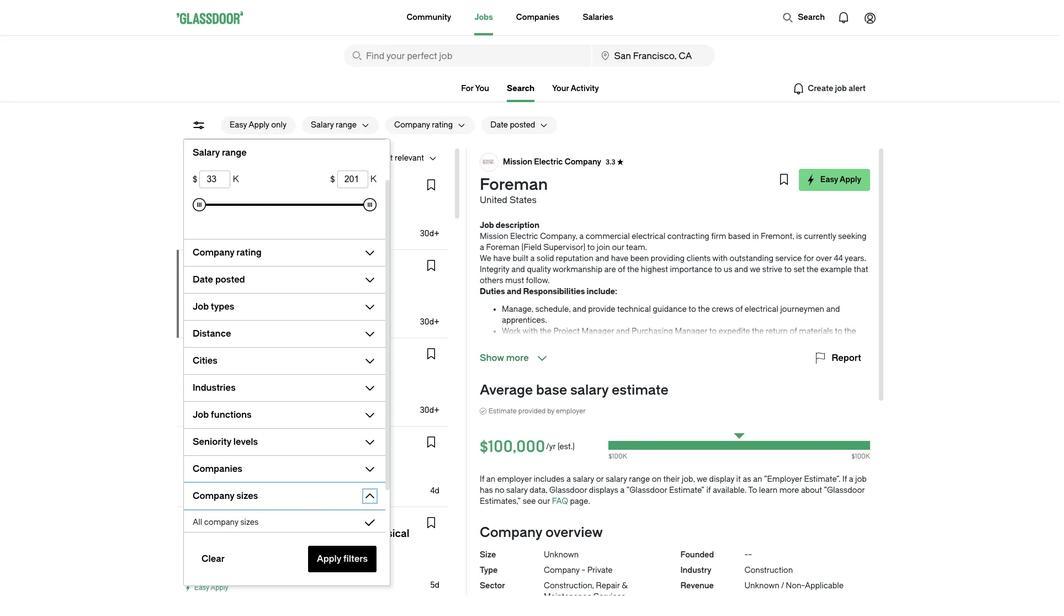 Task type: describe. For each thing, give the bounding box(es) containing it.
of right phases
[[583, 338, 591, 347]]

easy apply only button
[[221, 117, 295, 134]]

the down the for in the right top of the page
[[807, 265, 819, 274]]

and left the provide
[[573, 305, 586, 314]]

phases
[[555, 338, 581, 347]]

easy inside easy apply only button
[[230, 120, 247, 130]]

to left 'join'
[[588, 243, 595, 252]]

display
[[709, 475, 735, 484]]

easy inside easy apply button
[[821, 175, 838, 184]]

company rating for company rating dropdown button
[[193, 247, 262, 258]]

the up report
[[845, 327, 856, 336]]

$97k
[[186, 396, 204, 405]]

for you
[[461, 84, 489, 93]]

1-
[[193, 545, 199, 554]]

0 vertical spatial mission electric company logo image
[[480, 154, 498, 171]]

are inside manage, schedule, and provide technical guidance to the crews of electrical journeymen and apprentices. work with the project manager and purchasing manager to expedite the return of materials to the warehouse as phases of the job are completed.
[[620, 338, 631, 347]]

1 vertical spatial salary
[[193, 147, 220, 158]]

date posted button
[[482, 117, 535, 134]]

1 vertical spatial salary range
[[193, 147, 247, 158]]

are inside job description mission electric company, a commercial electrical contracting firm based in fremont, is currently seeking a foreman (field supervisor) to join our team. we have built a solid reputation and have been providing clients with outstanding service for over 44 years. integrity and quality workmanship are of the highest importance to us and we strive to set the example that others must follow. duties and responsibilities include:
[[604, 265, 616, 274]]

search link
[[507, 84, 535, 102]]

homeassist home health services
[[186, 436, 318, 446]]

2 "glassdoor from the left
[[824, 486, 865, 495]]

3.3 for the mission electric company logo within the jobs list element
[[312, 265, 321, 272]]

work
[[502, 327, 521, 336]]

unknown for unknown / non-applicable
[[745, 582, 780, 591]]

more inside if an employer includes a salary or salary range on their job, we display it as an "employer estimate".  if a job has no salary data, glassdoor displays a "glassdoor estimate" if available.  to learn more about "glassdoor estimates," see our
[[780, 486, 799, 495]]

providing
[[651, 254, 685, 263]]

orthocare
[[186, 179, 226, 188]]

relevant
[[395, 154, 424, 163]]

united inside foreman united states
[[480, 195, 508, 205]]

1 if from the left
[[480, 475, 485, 484]]

non-
[[786, 582, 805, 591]]

1 horizontal spatial $100k
[[609, 453, 627, 461]]

company rating for company rating popup button
[[394, 120, 453, 130]]

importance
[[670, 265, 713, 274]]

posted for date posted dropdown button
[[215, 274, 245, 285]]

apply inside the burlingame, ca $97k - $107k (employer est.) easy apply
[[211, 409, 228, 417]]

types
[[211, 302, 234, 312]]

to right guidance
[[689, 305, 696, 314]]

$100,000 /yr (est.)
[[480, 438, 575, 456]]

job types button
[[184, 298, 359, 316]]

job inside manage, schedule, and provide technical guidance to the crews of electrical journeymen and apprentices. work with the project manager and purchasing manager to expedite the return of materials to the warehouse as phases of the job are completed.
[[606, 338, 618, 347]]

unknown for unknown
[[544, 551, 579, 560]]

electrical inside manage, schedule, and provide technical guidance to the crews of electrical journeymen and apprentices. work with the project manager and purchasing manager to expedite the return of materials to the warehouse as phases of the job are completed.
[[745, 305, 779, 314]]

the down been
[[627, 265, 639, 274]]

salary right or
[[606, 475, 627, 484]]

as inside if an employer includes a salary or salary range on their job, we display it as an "employer estimate".  if a job has no salary data, glassdoor displays a "glassdoor estimate" if available.  to learn more about "glassdoor estimates," see our
[[743, 475, 751, 484]]

for
[[461, 84, 474, 93]]

ca left jobs
[[269, 154, 280, 163]]

/yr
[[546, 442, 556, 452]]

easy inside the burlingame, ca $97k - $107k (employer est.) easy apply
[[194, 409, 209, 417]]

2 slider from the left
[[363, 198, 377, 212]]

5d
[[430, 581, 440, 590]]

0 vertical spatial mission
[[503, 157, 532, 167]]

employer inside if an employer includes a salary or salary range on their job, we display it as an "employer estimate".  if a job has no salary data, glassdoor displays a "glassdoor estimate" if available.  to learn more about "glassdoor estimates," see our
[[497, 475, 532, 484]]

easy apply only
[[230, 120, 287, 130]]

cities button
[[184, 352, 359, 370]]

none field search location
[[592, 45, 715, 67]]

2 an from the left
[[753, 475, 762, 484]]

return
[[766, 327, 788, 336]]

to down service
[[784, 265, 792, 274]]

with inside manage, schedule, and provide technical guidance to the crews of electrical journeymen and apprentices. work with the project manager and purchasing manager to expedite the return of materials to the warehouse as phases of the job are completed.
[[523, 327, 538, 336]]

outstanding
[[730, 254, 774, 263]]

manage, schedule, and provide technical guidance to the crews of electrical journeymen and apprentices. work with the project manager and purchasing manager to expedite the return of materials to the warehouse as phases of the job are completed.
[[502, 305, 856, 347]]

faq page.
[[552, 497, 590, 506]]

company inside jobs list element
[[270, 263, 307, 273]]

date posted for date posted popup button
[[491, 120, 535, 130]]

"employer
[[764, 475, 802, 484]]

san for san francisco, ca
[[186, 206, 200, 215]]

that
[[854, 265, 868, 274]]

francisco, for san francisco, ca $90k (employer est.) easy apply
[[202, 463, 240, 473]]

completed.
[[633, 338, 675, 347]]

clients
[[687, 254, 711, 263]]

workmanship
[[553, 265, 603, 274]]

project
[[554, 327, 580, 336]]

2 $ from the left
[[330, 174, 335, 184]]

search inside search button
[[798, 13, 825, 22]]

job description mission electric company, a commercial electrical contracting firm based in fremont, is currently seeking a foreman (field supervisor) to join our team. we have built a solid reputation and have been providing clients with outstanding service for over 44 years. integrity and quality workmanship are of the highest importance to us and we strive to set the example that others must follow. duties and responsibilities include:
[[480, 221, 868, 297]]

2 have from the left
[[611, 254, 629, 263]]

most
[[374, 154, 393, 163]]

materials
[[799, 327, 833, 336]]

and down 'join'
[[596, 254, 609, 263]]

estimate"
[[669, 486, 705, 495]]

show
[[480, 353, 504, 363]]

jobs list element
[[177, 170, 455, 596]]

seniority levels button
[[184, 434, 359, 451]]

company,
[[540, 232, 578, 241]]

san for san francisco, ca (employer est.)
[[186, 558, 200, 567]]

san for san francisco, ca $90k (employer est.) easy apply
[[186, 463, 200, 473]]

electric inside job description mission electric company, a commercial electrical contracting firm based in fremont, is currently seeking a foreman (field supervisor) to join our team. we have built a solid reputation and have been providing clients with outstanding service for over 44 years. integrity and quality workmanship are of the highest importance to us and we strive to set the example that others must follow. duties and responsibilities include:
[[510, 232, 538, 241]]

show more button
[[480, 352, 549, 365]]

apprentices.
[[502, 316, 547, 325]]

activity
[[571, 84, 599, 93]]

rating for company rating popup button
[[432, 120, 453, 130]]

(employer inside san francisco, ca (employer est.)
[[282, 571, 320, 580]]

open filter menu image
[[192, 119, 205, 132]]

estimates,"
[[480, 497, 521, 506]]

30d+ for mission electric company
[[420, 318, 440, 327]]

sizes inside dropdown button
[[237, 491, 258, 501]]

electric for the mission electric company logo to the top
[[534, 157, 563, 167]]

and up the materials
[[826, 305, 840, 314]]

job functions
[[193, 410, 252, 420]]

--
[[745, 551, 752, 560]]

supervisor)
[[544, 243, 586, 252]]

est.) inside san francisco, ca $90k (employer est.) easy apply
[[246, 477, 261, 486]]

electrical inside job description mission electric company, a commercial electrical contracting firm based in fremont, is currently seeking a foreman (field supervisor) to join our team. we have built a solid reputation and have been providing clients with outstanding service for over 44 years. integrity and quality workmanship are of the highest importance to us and we strive to set the example that others must follow. duties and responsibilities include:
[[632, 232, 666, 241]]

contracting
[[668, 232, 710, 241]]

journeymen
[[780, 305, 825, 314]]

a up glassdoor
[[567, 475, 571, 484]]

a down (field
[[530, 254, 535, 263]]

glassdoor
[[550, 486, 587, 495]]

1 manager from the left
[[582, 327, 614, 336]]

fremont,
[[761, 232, 794, 241]]

repair
[[596, 582, 620, 591]]

been
[[631, 254, 649, 263]]

the left crews
[[698, 305, 710, 314]]

size
[[480, 551, 496, 560]]

search button
[[777, 7, 831, 29]]

2 manager from the left
[[675, 327, 708, 336]]

we
[[480, 254, 491, 263]]

in
[[753, 232, 759, 241]]

united states $100k (employer est.)
[[186, 294, 264, 317]]

estimate
[[489, 408, 517, 415]]

job functions button
[[184, 406, 359, 424]]

integrity
[[480, 265, 510, 274]]

jobs
[[282, 154, 298, 163]]

page.
[[570, 497, 590, 506]]

companies button
[[184, 461, 359, 478]]

0 vertical spatial foreman
[[480, 176, 548, 194]]

(est.)
[[558, 442, 575, 452]]

we inside job description mission electric company, a commercial electrical contracting firm based in fremont, is currently seeking a foreman (field supervisor) to join our team. we have built a solid reputation and have been providing clients with outstanding service for over 44 years. integrity and quality workmanship are of the highest importance to us and we strive to set the example that others must follow. duties and responsibilities include:
[[750, 265, 761, 274]]

salary left or
[[573, 475, 594, 484]]

Search location field
[[592, 45, 715, 67]]

warehouse
[[502, 338, 543, 347]]

others
[[480, 276, 503, 286]]

company rating button
[[184, 244, 359, 262]]

rating for company rating dropdown button
[[237, 247, 262, 258]]

date for date posted popup button
[[491, 120, 508, 130]]

private
[[587, 566, 613, 575]]

job types
[[193, 302, 234, 312]]

salary range inside popup button
[[311, 120, 357, 130]]

2 horizontal spatial $100k
[[852, 453, 870, 461]]

services inside jobs list element
[[285, 436, 318, 446]]

states inside foreman united states
[[510, 195, 537, 205]]

- inside the burlingame, ca $97k - $107k (employer est.) easy apply
[[206, 396, 210, 405]]

for you link
[[461, 84, 489, 93]]

salary inside salary range popup button
[[311, 120, 334, 130]]

salary range button
[[302, 117, 357, 134]]

for
[[804, 254, 814, 263]]

manage,
[[502, 305, 534, 314]]

job for job description mission electric company, a commercial electrical contracting firm based in fremont, is currently seeking a foreman (field supervisor) to join our team. we have built a solid reputation and have been providing clients with outstanding service for over 44 years. integrity and quality workmanship are of the highest importance to us and we strive to set the example that others must follow. duties and responsibilities include:
[[480, 221, 494, 230]]

and right us
[[735, 265, 748, 274]]

estimate
[[612, 383, 669, 398]]

salary right base
[[570, 383, 609, 398]]

of right crews
[[736, 305, 743, 314]]

employees
[[215, 545, 255, 554]]

industries button
[[184, 379, 359, 397]]

★ for the mission electric company logo to the top
[[617, 159, 624, 166]]

mission inside job description mission electric company, a commercial electrical contracting firm based in fremont, is currently seeking a foreman (field supervisor) to join our team. we have built a solid reputation and have been providing clients with outstanding service for over 44 years. integrity and quality workmanship are of the highest importance to us and we strive to set the example that others must follow. duties and responsibilities include:
[[480, 232, 508, 241]]

job for job types
[[193, 302, 209, 312]]

francisco, up sports
[[229, 154, 267, 163]]

overview
[[546, 525, 603, 541]]

posted for date posted popup button
[[510, 120, 535, 130]]

range inside if an employer includes a salary or salary range on their job, we display it as an "employer estimate".  if a job has no salary data, glassdoor displays a "glassdoor estimate" if available.  to learn more about "glassdoor estimates," see our
[[629, 475, 650, 484]]

$100,000
[[480, 438, 545, 456]]



Task type: vqa. For each thing, say whether or not it's contained in the screenshot.
Industry
yes



Task type: locate. For each thing, give the bounding box(es) containing it.
job inside job description mission electric company, a commercial electrical contracting firm based in fremont, is currently seeking a foreman (field supervisor) to join our team. we have built a solid reputation and have been providing clients with outstanding service for over 44 years. integrity and quality workmanship are of the highest importance to us and we strive to set the example that others must follow. duties and responsibilities include:
[[480, 221, 494, 230]]

date posted button
[[184, 271, 359, 289]]

est.) inside united states $100k (employer est.)
[[249, 308, 264, 317]]

unknown
[[544, 551, 579, 560], [745, 582, 780, 591]]

0 horizontal spatial employer
[[497, 475, 532, 484]]

$ down "40,699"
[[193, 174, 197, 184]]

"glassdoor down estimate".
[[824, 486, 865, 495]]

san inside san francisco, ca $90k (employer est.) easy apply
[[186, 463, 200, 473]]

industries
[[193, 383, 236, 393]]

home down functions
[[233, 436, 257, 446]]

electric down 'description'
[[510, 232, 538, 241]]

company sizes list box
[[184, 510, 385, 596]]

electric inside jobs list element
[[240, 263, 269, 273]]

0 vertical spatial salary
[[311, 120, 334, 130]]

30d+ for easterseals northern california
[[420, 406, 440, 415]]

francisco, down seniority levels
[[202, 463, 240, 473]]

salary up see
[[506, 486, 528, 495]]

easy inside san francisco, ca $90k (employer est.) easy apply
[[194, 490, 209, 498]]

to left us
[[715, 265, 722, 274]]

electric for the mission electric company logo within the jobs list element
[[240, 263, 269, 273]]

est.) inside san francisco, ca (employer est.)
[[321, 571, 337, 580]]

0 vertical spatial salary range
[[311, 120, 357, 130]]

0 vertical spatial 3.3
[[606, 159, 616, 166]]

0 vertical spatial home
[[233, 436, 257, 446]]

0 horizontal spatial job
[[606, 338, 618, 347]]

0 vertical spatial posted
[[510, 120, 535, 130]]

include:
[[587, 287, 617, 297]]

mission up united states $100k (employer est.)
[[209, 263, 238, 273]]

1 horizontal spatial employer
[[556, 408, 586, 415]]

health for homeassist home health services
[[258, 436, 284, 446]]

$ right therapy, at the top left
[[330, 174, 335, 184]]

our inside if an employer includes a salary or salary range on their job, we display it as an "employer estimate".  if a job has no salary data, glassdoor displays a "glassdoor estimate" if available.  to learn more about "glassdoor estimates," see our
[[538, 497, 550, 506]]

date posted inside popup button
[[491, 120, 535, 130]]

rating
[[432, 120, 453, 130], [237, 247, 262, 258]]

mission electric company logo image up job types
[[186, 260, 204, 277]]

to
[[588, 243, 595, 252], [715, 265, 722, 274], [784, 265, 792, 274], [689, 305, 696, 314], [709, 327, 717, 336], [835, 327, 843, 336]]

1 vertical spatial &
[[622, 582, 628, 591]]

(employer up the distance
[[210, 308, 247, 317]]

posted down search link
[[510, 120, 535, 130]]

sizes
[[237, 491, 258, 501], [240, 518, 259, 527]]

1 vertical spatial date
[[193, 274, 213, 285]]

mission electric company logo image inside jobs list element
[[186, 260, 204, 277]]

mission up we
[[480, 232, 508, 241]]

if right estimate".
[[843, 475, 847, 484]]

0 horizontal spatial an
[[486, 475, 496, 484]]

san inside san francisco, ca (employer est.)
[[186, 558, 200, 567]]

job inside 'popup button'
[[193, 410, 209, 420]]

company sizes
[[193, 491, 258, 501]]

mission electric company logo image
[[480, 154, 498, 171], [186, 260, 204, 277]]

(employer down 1-200 employees button
[[282, 571, 320, 580]]

date inside popup button
[[491, 120, 508, 130]]

0 vertical spatial ★
[[617, 159, 624, 166]]

as right it
[[743, 475, 751, 484]]

home for homeassist
[[233, 436, 257, 446]]

the left return
[[752, 327, 764, 336]]

salary
[[570, 383, 609, 398], [573, 475, 594, 484], [606, 475, 627, 484], [506, 486, 528, 495]]

1 horizontal spatial if
[[843, 475, 847, 484]]

★
[[617, 159, 624, 166], [323, 265, 329, 272]]

salary down open filter menu icon
[[193, 147, 220, 158]]

if
[[480, 475, 485, 484], [843, 475, 847, 484]]

if up has
[[480, 475, 485, 484]]

1 horizontal spatial salary range
[[311, 120, 357, 130]]

est.)
[[249, 308, 264, 317], [274, 396, 289, 405], [246, 477, 261, 486], [321, 571, 337, 580]]

0 horizontal spatial mission electric company 3.3 ★
[[209, 263, 329, 273]]

ca down employees
[[242, 558, 254, 567]]

1 vertical spatial rating
[[237, 247, 262, 258]]

0 horizontal spatial search
[[507, 84, 535, 93]]

posted inside dropdown button
[[215, 274, 245, 285]]

united left types
[[186, 294, 210, 304]]

salary right only
[[311, 120, 334, 130]]

job inside if an employer includes a salary or salary range on their job, we display it as an "employer estimate".  if a job has no salary data, glassdoor displays a "glassdoor estimate" if available.  to learn more about "glassdoor estimates," see our
[[855, 475, 867, 484]]

& inside construction, repair & maintenance services
[[622, 582, 628, 591]]

1 vertical spatial date posted
[[193, 274, 245, 285]]

your activity link
[[552, 84, 599, 93]]

easterseals northern california logo image
[[186, 348, 204, 366]]

1 vertical spatial united
[[186, 294, 210, 304]]

1 horizontal spatial date
[[491, 120, 508, 130]]

manager down guidance
[[675, 327, 708, 336]]

are left completed. at right bottom
[[620, 338, 631, 347]]

job for job functions
[[193, 410, 209, 420]]

we inside if an employer includes a salary or salary range on their job, we display it as an "employer estimate".  if a job has no salary data, glassdoor displays a "glassdoor estimate" if available.  to learn more about "glassdoor estimates," see our
[[697, 475, 708, 484]]

with inside job description mission electric company, a commercial electrical contracting firm based in fremont, is currently seeking a foreman (field supervisor) to join our team. we have built a solid reputation and have been providing clients with outstanding service for over 44 years. integrity and quality workmanship are of the highest importance to us and we strive to set the example that others must follow. duties and responsibilities include:
[[713, 254, 728, 263]]

0 vertical spatial as
[[544, 338, 553, 347]]

a up we
[[480, 243, 484, 252]]

date up job types
[[193, 274, 213, 285]]

2 vertical spatial job
[[193, 410, 209, 420]]

schedule,
[[535, 305, 571, 314]]

4d
[[430, 487, 440, 496]]

1 horizontal spatial unknown
[[745, 582, 780, 591]]

1 vertical spatial 30d+
[[420, 318, 440, 327]]

0 vertical spatial date
[[491, 120, 508, 130]]

ca
[[269, 154, 280, 163], [242, 206, 254, 215], [232, 383, 244, 392], [242, 463, 254, 473], [242, 558, 254, 567]]

based
[[728, 232, 751, 241]]

1 horizontal spatial &
[[622, 582, 628, 591]]

date posted for date posted dropdown button
[[193, 274, 245, 285]]

our right 'join'
[[612, 243, 624, 252]]

job left 'description'
[[480, 221, 494, 230]]

construction
[[745, 566, 793, 575]]

no
[[495, 486, 505, 495]]

1 vertical spatial search
[[507, 84, 535, 93]]

the right phases
[[592, 338, 604, 347]]

(employer inside san francisco, ca $90k (employer est.) easy apply
[[207, 477, 244, 486]]

(employer up "job functions" 'popup button'
[[235, 396, 272, 405]]

0 horizontal spatial states
[[212, 294, 235, 304]]

0 vertical spatial with
[[713, 254, 728, 263]]

faq
[[552, 497, 568, 506]]

job left types
[[193, 302, 209, 312]]

if an employer includes a salary or salary range on their job, we display it as an "employer estimate".  if a job has no salary data, glassdoor displays a "glassdoor estimate" if available.  to learn more about "glassdoor estimates," see our
[[480, 475, 867, 506]]

1 $ from the left
[[193, 174, 197, 184]]

1 30d+ from the top
[[420, 229, 440, 239]]

a right estimate".
[[849, 475, 854, 484]]

francisco, down 1-200 employees
[[202, 558, 240, 567]]

rating inside company rating popup button
[[432, 120, 453, 130]]

technical
[[617, 305, 651, 314]]

unknown up company - private
[[544, 551, 579, 560]]

0 vertical spatial range
[[336, 120, 357, 130]]

more inside popup button
[[506, 353, 529, 363]]

company rating inside dropdown button
[[193, 247, 262, 258]]

a right displays
[[620, 486, 625, 495]]

0 vertical spatial more
[[506, 353, 529, 363]]

health for meridian home health
[[246, 517, 271, 526]]

foreman up we
[[486, 243, 520, 252]]

electrical up return
[[745, 305, 779, 314]]

1 vertical spatial as
[[743, 475, 751, 484]]

francisco, inside san francisco, ca $90k (employer est.) easy apply
[[202, 463, 240, 473]]

3 30d+ from the top
[[420, 406, 440, 415]]

a up supervisor) in the right of the page
[[579, 232, 584, 241]]

2 vertical spatial 30d+
[[420, 406, 440, 415]]

2 vertical spatial range
[[629, 475, 650, 484]]

firm
[[711, 232, 726, 241]]

company rating inside popup button
[[394, 120, 453, 130]]

states up the distance
[[212, 294, 235, 304]]

2 vertical spatial electric
[[240, 263, 269, 273]]

0 horizontal spatial slider
[[193, 198, 206, 212]]

the left project
[[540, 327, 552, 336]]

& right repair
[[622, 582, 628, 591]]

companies right the jobs
[[516, 13, 560, 22]]

sizes up meridian home health
[[237, 491, 258, 501]]

our
[[612, 243, 624, 252], [538, 497, 550, 506]]

0 horizontal spatial 3.3
[[312, 265, 321, 272]]

& inside jobs list element
[[227, 179, 233, 188]]

easy apply inside button
[[821, 175, 862, 184]]

(employer up company sizes
[[207, 477, 244, 486]]

date for date posted dropdown button
[[193, 274, 213, 285]]

services down "job functions" 'popup button'
[[285, 436, 318, 446]]

unknown down construction
[[745, 582, 780, 591]]

responsibilities
[[523, 287, 585, 297]]

0 horizontal spatial range
[[222, 147, 247, 158]]

&
[[227, 179, 233, 188], [622, 582, 628, 591]]

states
[[510, 195, 537, 205], [212, 294, 235, 304]]

ca for san francisco, ca (employer est.)
[[242, 558, 254, 567]]

to left expedite
[[709, 327, 717, 336]]

★ inside jobs list element
[[323, 265, 329, 272]]

and down 'technical'
[[616, 327, 630, 336]]

team.
[[626, 243, 647, 252]]

1 horizontal spatial more
[[780, 486, 799, 495]]

$100k inside united states $100k (employer est.)
[[186, 308, 208, 317]]

companies link
[[516, 0, 560, 35]]

0 horizontal spatial services
[[285, 436, 318, 446]]

states inside united states $100k (employer est.)
[[212, 294, 235, 304]]

0 horizontal spatial with
[[523, 327, 538, 336]]

range inside popup button
[[336, 120, 357, 130]]

currently
[[804, 232, 836, 241]]

company overview
[[480, 525, 603, 541]]

1 vertical spatial electric
[[510, 232, 538, 241]]

1 horizontal spatial as
[[743, 475, 751, 484]]

and
[[596, 254, 609, 263], [511, 265, 525, 274], [735, 265, 748, 274], [507, 287, 522, 297], [573, 305, 586, 314], [826, 305, 840, 314], [616, 327, 630, 336]]

1-200 employees button
[[184, 536, 385, 563]]

date inside dropdown button
[[193, 274, 213, 285]]

company rating up relevant
[[394, 120, 453, 130]]

francisco, for san francisco, ca
[[202, 206, 240, 215]]

your activity
[[552, 84, 599, 93]]

1 horizontal spatial states
[[510, 195, 537, 205]]

salaries link
[[583, 0, 613, 35]]

1 horizontal spatial have
[[611, 254, 629, 263]]

strive
[[763, 265, 783, 274]]

companies up $90k
[[193, 464, 242, 474]]

sizes inside button
[[240, 518, 259, 527]]

1 horizontal spatial with
[[713, 254, 728, 263]]

easy apply
[[821, 175, 862, 184], [194, 233, 228, 240], [194, 321, 228, 329], [194, 584, 228, 592]]

years.
[[845, 254, 866, 263]]

provided
[[518, 408, 546, 415]]

are
[[604, 265, 616, 274], [620, 338, 631, 347]]

0 vertical spatial employer
[[556, 408, 586, 415]]

only
[[271, 120, 287, 130]]

job down the provide
[[606, 338, 618, 347]]

(employer inside united states $100k (employer est.)
[[210, 308, 247, 317]]

have up integrity on the top left
[[493, 254, 511, 263]]

1 horizontal spatial salary
[[311, 120, 334, 130]]

of
[[618, 265, 625, 274], [736, 305, 743, 314], [790, 327, 797, 336], [583, 338, 591, 347]]

jobs link
[[475, 0, 493, 35]]

and down must
[[507, 287, 522, 297]]

0 horizontal spatial companies
[[193, 464, 242, 474]]

1 an from the left
[[486, 475, 496, 484]]

0 horizontal spatial have
[[493, 254, 511, 263]]

0 vertical spatial health
[[258, 436, 284, 446]]

ca inside the burlingame, ca $97k - $107k (employer est.) easy apply
[[232, 383, 244, 392]]

0 horizontal spatial unknown
[[544, 551, 579, 560]]

job inside dropdown button
[[193, 302, 209, 312]]

1 vertical spatial our
[[538, 497, 550, 506]]

displays
[[589, 486, 618, 495]]

est.) inside the burlingame, ca $97k - $107k (employer est.) easy apply
[[274, 396, 289, 405]]

sector
[[480, 582, 505, 591]]

0 horizontal spatial salary range
[[193, 147, 247, 158]]

slider down most
[[363, 198, 377, 212]]

an up to
[[753, 475, 762, 484]]

1 k from the left
[[233, 174, 239, 184]]

1 horizontal spatial job
[[855, 475, 867, 484]]

0 vertical spatial &
[[227, 179, 233, 188]]

1 horizontal spatial date posted
[[491, 120, 535, 130]]

states up 'description'
[[510, 195, 537, 205]]

company inside popup button
[[394, 120, 430, 130]]

0 vertical spatial company rating
[[394, 120, 453, 130]]

levels
[[233, 437, 258, 447]]

our inside job description mission electric company, a commercial electrical contracting firm based in fremont, is currently seeking a foreman (field supervisor) to join our team. we have built a solid reputation and have been providing clients with outstanding service for over 44 years. integrity and quality workmanship are of the highest importance to us and we strive to set the example that others must follow. duties and responsibilities include:
[[612, 243, 624, 252]]

burlingame, ca $97k - $107k (employer est.) easy apply
[[186, 383, 289, 417]]

san down orthocare in the top left of the page
[[186, 206, 200, 215]]

k down most
[[370, 174, 377, 184]]

as inside manage, schedule, and provide technical guidance to the crews of electrical journeymen and apprentices. work with the project manager and purchasing manager to expedite the return of materials to the warehouse as phases of the job are completed.
[[544, 338, 553, 347]]

electrical up team.
[[632, 232, 666, 241]]

set
[[794, 265, 805, 274]]

francisco, down orthocare in the top left of the page
[[202, 206, 240, 215]]

30d+
[[420, 229, 440, 239], [420, 318, 440, 327], [420, 406, 440, 415]]

posted inside popup button
[[510, 120, 535, 130]]

maintenance
[[544, 593, 592, 596]]

easy apply button
[[799, 169, 870, 191]]

ca down sports
[[242, 206, 254, 215]]

0 vertical spatial are
[[604, 265, 616, 274]]

★ for the mission electric company logo within the jobs list element
[[323, 265, 329, 272]]

ca for san francisco, ca
[[242, 206, 254, 215]]

apply inside san francisco, ca $90k (employer est.) easy apply
[[211, 490, 228, 498]]

electric
[[534, 157, 563, 167], [510, 232, 538, 241], [240, 263, 269, 273]]

1 vertical spatial unknown
[[745, 582, 780, 591]]

0 horizontal spatial rating
[[237, 247, 262, 258]]

0 horizontal spatial salary
[[193, 147, 220, 158]]

ca down levels
[[242, 463, 254, 473]]

salary range up orthocare in the top left of the page
[[193, 147, 247, 158]]

companies for the companies dropdown button
[[193, 464, 242, 474]]

manager down the provide
[[582, 327, 614, 336]]

ca inside san francisco, ca $90k (employer est.) easy apply
[[242, 463, 254, 473]]

k down 40,699 san francisco, ca jobs
[[233, 174, 239, 184]]

services inside construction, repair & maintenance services
[[594, 593, 626, 596]]

about
[[801, 486, 822, 495]]

home for meridian
[[221, 517, 244, 526]]

0 vertical spatial companies
[[516, 13, 560, 22]]

slider
[[193, 198, 206, 212], [363, 198, 377, 212]]

service
[[776, 254, 802, 263]]

1 horizontal spatial "glassdoor
[[824, 486, 865, 495]]

1 vertical spatial ★
[[323, 265, 329, 272]]

company rating button
[[385, 117, 453, 134]]

est.) down 1-200 employees button
[[321, 571, 337, 580]]

1 vertical spatial are
[[620, 338, 631, 347]]

1 vertical spatial job
[[855, 475, 867, 484]]

0 vertical spatial we
[[750, 265, 761, 274]]

have left been
[[611, 254, 629, 263]]

your
[[552, 84, 569, 93]]

data,
[[530, 486, 548, 495]]

1 slider from the left
[[193, 198, 206, 212]]

0 vertical spatial our
[[612, 243, 624, 252]]

3.3 for the mission electric company logo to the top
[[606, 159, 616, 166]]

40,699
[[186, 154, 211, 163]]

1 vertical spatial sizes
[[240, 518, 259, 527]]

ca for san francisco, ca $90k (employer est.) easy apply
[[242, 463, 254, 473]]

1 vertical spatial mission electric company logo image
[[186, 260, 204, 277]]

2 k from the left
[[370, 174, 377, 184]]

(employer inside the burlingame, ca $97k - $107k (employer est.) easy apply
[[235, 396, 272, 405]]

most relevant button
[[366, 150, 424, 167]]

1 horizontal spatial our
[[612, 243, 624, 252]]

ca inside san francisco, ca (employer est.)
[[242, 558, 254, 567]]

easterseals northern california
[[209, 352, 327, 361]]

1 vertical spatial range
[[222, 147, 247, 158]]

employer right by
[[556, 408, 586, 415]]

1 vertical spatial we
[[697, 475, 708, 484]]

1 horizontal spatial slider
[[363, 198, 377, 212]]

2 if from the left
[[843, 475, 847, 484]]

date posted up united states $100k (employer est.)
[[193, 274, 245, 285]]

unknown / non-applicable
[[745, 582, 844, 591]]

more down warehouse
[[506, 353, 529, 363]]

see
[[523, 497, 536, 506]]

and down built
[[511, 265, 525, 274]]

is
[[796, 232, 802, 241]]

we up "if"
[[697, 475, 708, 484]]

must
[[505, 276, 524, 286]]

0 vertical spatial services
[[285, 436, 318, 446]]

1 horizontal spatial posted
[[510, 120, 535, 130]]

companies for companies "link" at the top of the page
[[516, 13, 560, 22]]

united inside united states $100k (employer est.)
[[186, 294, 210, 304]]

date posted inside dropdown button
[[193, 274, 245, 285]]

services down repair
[[594, 593, 626, 596]]

learn
[[759, 486, 778, 495]]

follow.
[[526, 276, 550, 286]]

you
[[475, 84, 489, 93]]

1 horizontal spatial manager
[[675, 327, 708, 336]]

2 30d+ from the top
[[420, 318, 440, 327]]

on
[[652, 475, 662, 484]]

of inside job description mission electric company, a commercial electrical contracting firm based in fremont, is currently seeking a foreman (field supervisor) to join our team. we have built a solid reputation and have been providing clients with outstanding service for over 44 years. integrity and quality workmanship are of the highest importance to us and we strive to set the example that others must follow. duties and responsibilities include:
[[618, 265, 625, 274]]

francisco, inside san francisco, ca (employer est.)
[[202, 558, 240, 567]]

burlingame,
[[186, 383, 230, 392]]

slider down orthocare in the top left of the page
[[193, 198, 206, 212]]

0 vertical spatial united
[[480, 195, 508, 205]]

of right return
[[790, 327, 797, 336]]

community
[[407, 13, 451, 22]]

electric down company rating dropdown button
[[240, 263, 269, 273]]

to right the materials
[[835, 327, 843, 336]]

3.3 inside jobs list element
[[312, 265, 321, 272]]

1 horizontal spatial mission electric company logo image
[[480, 154, 498, 171]]

if
[[707, 486, 711, 495]]

mission inside jobs list element
[[209, 263, 238, 273]]

none field search keyword
[[344, 45, 591, 67]]

0 vertical spatial electrical
[[632, 232, 666, 241]]

2 horizontal spatial range
[[629, 475, 650, 484]]

rating inside company rating dropdown button
[[237, 247, 262, 258]]

with up us
[[713, 254, 728, 263]]

1 "glassdoor from the left
[[627, 486, 667, 495]]

0 horizontal spatial company rating
[[193, 247, 262, 258]]

1 horizontal spatial range
[[336, 120, 357, 130]]

expedite
[[719, 327, 750, 336]]

more
[[506, 353, 529, 363], [780, 486, 799, 495]]

reputation
[[556, 254, 594, 263]]

mission electric company 3.3 ★ for the mission electric company logo within the jobs list element
[[209, 263, 329, 273]]

1 horizontal spatial company rating
[[394, 120, 453, 130]]

1 vertical spatial job
[[193, 302, 209, 312]]

posted up united states $100k (employer est.)
[[215, 274, 245, 285]]

foreman inside job description mission electric company, a commercial electrical contracting firm based in fremont, is currently seeking a foreman (field supervisor) to join our team. we have built a solid reputation and have been providing clients with outstanding service for over 44 years. integrity and quality workmanship are of the highest importance to us and we strive to set the example that others must follow. duties and responsibilities include:
[[486, 243, 520, 252]]

0 vertical spatial search
[[798, 13, 825, 22]]

job right estimate".
[[855, 475, 867, 484]]

of left highest
[[618, 265, 625, 274]]

1 vertical spatial more
[[780, 486, 799, 495]]

san right "40,699"
[[213, 154, 227, 163]]

health
[[258, 436, 284, 446], [246, 517, 271, 526]]

0 horizontal spatial our
[[538, 497, 550, 506]]

cities
[[193, 356, 218, 366]]

mission electric company 3.3 ★ for the mission electric company logo to the top
[[503, 157, 624, 167]]

average
[[480, 383, 533, 398]]

our down "data,"
[[538, 497, 550, 506]]

companies inside dropdown button
[[193, 464, 242, 474]]

foreman up 'description'
[[480, 176, 548, 194]]

1 horizontal spatial rating
[[432, 120, 453, 130]]

francisco, for san francisco, ca (employer est.)
[[202, 558, 240, 567]]

Search keyword field
[[344, 45, 591, 67]]

mission electric company 3.3 ★ inside jobs list element
[[209, 263, 329, 273]]

1 horizontal spatial search
[[798, 13, 825, 22]]

or
[[596, 475, 604, 484]]

0 vertical spatial rating
[[432, 120, 453, 130]]

us
[[724, 265, 733, 274]]

k
[[233, 174, 239, 184], [370, 174, 377, 184]]

0 horizontal spatial "glassdoor
[[627, 486, 667, 495]]

0 horizontal spatial as
[[544, 338, 553, 347]]

0 horizontal spatial mission electric company logo image
[[186, 260, 204, 277]]

1 vertical spatial home
[[221, 517, 244, 526]]

$90k
[[186, 477, 205, 486]]

an up has
[[486, 475, 496, 484]]

None field
[[344, 45, 591, 67], [592, 45, 715, 67], [200, 171, 231, 188], [337, 171, 368, 188], [200, 171, 231, 188], [337, 171, 368, 188]]

over
[[816, 254, 832, 263]]

more down "employer
[[780, 486, 799, 495]]

1 have from the left
[[493, 254, 511, 263]]

health down company sizes dropdown button
[[246, 517, 271, 526]]



